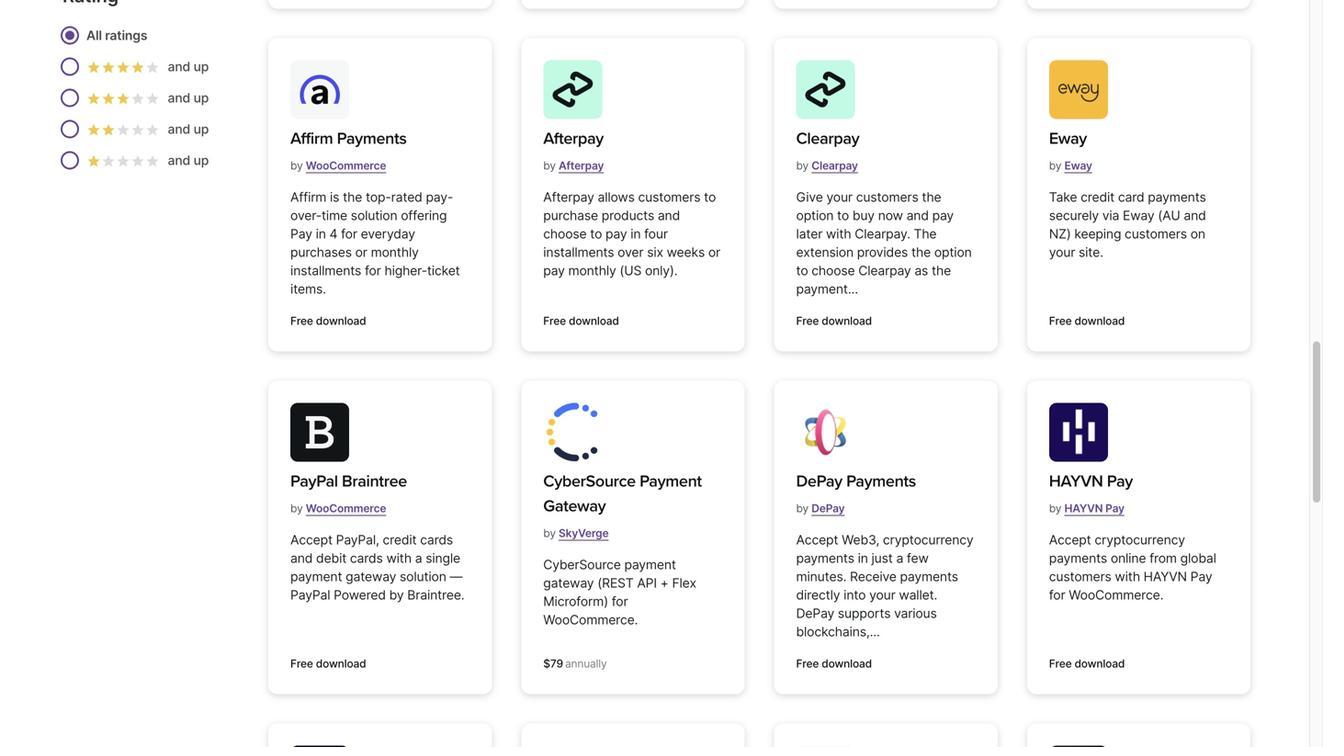 Task type: vqa. For each thing, say whether or not it's contained in the screenshot.


Task type: locate. For each thing, give the bounding box(es) containing it.
with left single
[[386, 550, 412, 566]]

choose
[[543, 226, 587, 242], [812, 263, 855, 278]]

cybersource for gateway
[[543, 471, 636, 491]]

or
[[355, 244, 367, 260], [708, 244, 720, 260]]

eway up by eway
[[1049, 129, 1087, 148]]

1 vertical spatial cybersource
[[543, 557, 621, 572]]

clearpay down provides
[[858, 263, 911, 278]]

0 vertical spatial choose
[[543, 226, 587, 242]]

2 or from the left
[[708, 244, 720, 260]]

1 vertical spatial with
[[386, 550, 412, 566]]

monthly down everyday
[[371, 244, 419, 260]]

2 affirm from the top
[[290, 189, 326, 205]]

choose inside "give your customers the option to buy now and pay later with clearpay. the extension provides the option to choose clearpay as the payment..."
[[812, 263, 855, 278]]

free download for hayvn pay
[[1049, 657, 1125, 670]]

1 vertical spatial cards
[[350, 550, 383, 566]]

cryptocurrency inside accept cryptocurrency payments online from global customers with hayvn pay for woocommerce.
[[1095, 532, 1185, 548]]

credit up "via"
[[1081, 189, 1115, 205]]

free for affirm payments
[[290, 314, 313, 328]]

payment
[[624, 557, 676, 572], [290, 569, 342, 584]]

2 cybersource from the top
[[543, 557, 621, 572]]

gateway inside accept paypal, credit cards and debit cards with a single payment gateway solution — paypal powered by braintree.
[[346, 569, 396, 584]]

2 a from the left
[[896, 550, 903, 566]]

1 vertical spatial woocommerce
[[306, 502, 386, 515]]

2 vertical spatial your
[[869, 587, 896, 603]]

gateway
[[346, 569, 396, 584], [543, 575, 594, 591]]

accept cryptocurrency payments online from global customers with hayvn pay for woocommerce.
[[1049, 532, 1216, 603]]

allows
[[598, 189, 635, 205]]

0 vertical spatial woocommerce link
[[306, 152, 386, 180]]

afterpay link up allows
[[559, 152, 604, 180]]

accept down by depay
[[796, 532, 838, 548]]

1 vertical spatial your
[[1049, 244, 1075, 260]]

in down web3,
[[858, 550, 868, 566]]

eway down 'card'
[[1123, 208, 1155, 223]]

woocommerce link for braintree
[[306, 494, 386, 522]]

by for eway
[[1049, 159, 1062, 172]]

0 horizontal spatial accept
[[290, 532, 333, 548]]

0 vertical spatial credit
[[1081, 189, 1115, 205]]

customers inside afterpay allows customers to purchase products and choose to pay in four installments over six weeks or pay monthly (us only).
[[638, 189, 701, 205]]

0 horizontal spatial payment
[[290, 569, 342, 584]]

free for paypal braintree
[[290, 657, 313, 670]]

0 vertical spatial affirm
[[290, 129, 333, 148]]

woocommerce. down the 'microform)'
[[543, 612, 638, 628]]

monthly inside affirm is the top-rated pay- over-time solution offering pay in 4 for everyday purchases or monthly installments for higher-ticket items.
[[371, 244, 419, 260]]

for
[[341, 226, 357, 242], [365, 263, 381, 278], [1049, 587, 1065, 603], [612, 594, 628, 609]]

2 horizontal spatial in
[[858, 550, 868, 566]]

with inside "give your customers the option to buy now and pay later with clearpay. the extension provides the option to choose clearpay as the payment..."
[[826, 226, 851, 242]]

2 vertical spatial pay
[[543, 263, 565, 278]]

cybersource down skyverge
[[543, 557, 621, 572]]

(us
[[620, 263, 642, 278]]

or down everyday
[[355, 244, 367, 260]]

the
[[914, 226, 937, 242]]

depay payments link
[[796, 469, 916, 494]]

pay-
[[426, 189, 453, 205]]

pay inside affirm is the top-rated pay- over-time solution offering pay in 4 for everyday purchases or monthly installments for higher-ticket items.
[[290, 226, 312, 242]]

1 vertical spatial by woocommerce
[[290, 502, 386, 515]]

cybersource payment gateway (rest api + flex microform) for woocommerce.
[[543, 557, 696, 628]]

all
[[86, 28, 102, 43]]

your inside take credit card payments securely via eway (au and nz) keeping customers on your site.
[[1049, 244, 1075, 260]]

hayvn down from
[[1144, 569, 1187, 584]]

up
[[194, 59, 209, 75], [194, 90, 209, 106], [194, 121, 209, 137], [194, 153, 209, 168]]

(rest
[[597, 575, 634, 591]]

credit right paypal, at the bottom
[[383, 532, 417, 548]]

pay down products
[[606, 226, 627, 242]]

by down hayvn pay
[[1049, 502, 1062, 515]]

3 and up from the top
[[164, 121, 209, 137]]

0 horizontal spatial a
[[415, 550, 422, 566]]

2 horizontal spatial your
[[1049, 244, 1075, 260]]

cards
[[420, 532, 453, 548], [350, 550, 383, 566]]

0 vertical spatial your
[[826, 189, 853, 205]]

customers up now
[[856, 189, 919, 205]]

2 vertical spatial clearpay
[[858, 263, 911, 278]]

accept down by hayvn pay
[[1049, 532, 1091, 548]]

payments up (au
[[1148, 189, 1206, 205]]

payments inside take credit card payments securely via eway (au and nz) keeping customers on your site.
[[1148, 189, 1206, 205]]

to down purchase
[[590, 226, 602, 242]]

1 horizontal spatial payments
[[846, 471, 916, 491]]

afterpay for afterpay
[[543, 129, 604, 148]]

1 by woocommerce from the top
[[290, 159, 386, 172]]

pay down the 'global'
[[1191, 569, 1212, 584]]

1 or from the left
[[355, 244, 367, 260]]

payments left online at the bottom of page
[[1049, 550, 1107, 566]]

paypal down debit
[[290, 587, 330, 603]]

2 horizontal spatial with
[[1115, 569, 1140, 584]]

1 horizontal spatial accept
[[796, 532, 838, 548]]

0 vertical spatial woocommerce.
[[1069, 587, 1164, 603]]

solution
[[351, 208, 397, 223], [400, 569, 446, 584]]

affirm payments link
[[290, 126, 407, 151]]

a inside accept paypal, credit cards and debit cards with a single payment gateway solution — paypal powered by braintree.
[[415, 550, 422, 566]]

free download for clearpay
[[796, 314, 872, 328]]

afterpay link up by afterpay
[[543, 126, 604, 151]]

hayvn inside accept cryptocurrency payments online from global customers with hayvn pay for woocommerce.
[[1144, 569, 1187, 584]]

gateway up powered on the bottom left of the page
[[346, 569, 396, 584]]

0 horizontal spatial payments
[[337, 129, 407, 148]]

1 horizontal spatial credit
[[1081, 189, 1115, 205]]

pay down hayvn pay
[[1106, 502, 1125, 515]]

0 vertical spatial cybersource
[[543, 471, 636, 491]]

2 cryptocurrency from the left
[[1095, 532, 1185, 548]]

0 vertical spatial payments
[[337, 129, 407, 148]]

accept for hayvn
[[1049, 532, 1091, 548]]

by woocommerce for payments
[[290, 159, 386, 172]]

woocommerce link down affirm payments link
[[306, 152, 386, 180]]

or for affirm payments
[[355, 244, 367, 260]]

for inside "cybersource payment gateway (rest api + flex microform) for woocommerce."
[[612, 594, 628, 609]]

0 vertical spatial by woocommerce
[[290, 159, 386, 172]]

woocommerce
[[306, 159, 386, 172], [306, 502, 386, 515]]

0 horizontal spatial choose
[[543, 226, 587, 242]]

1 horizontal spatial in
[[631, 226, 641, 242]]

choose up the payment...
[[812, 263, 855, 278]]

afterpay up allows
[[559, 159, 604, 172]]

hayvn up by hayvn pay
[[1049, 471, 1103, 491]]

1 cryptocurrency from the left
[[883, 532, 974, 548]]

by up purchase
[[543, 159, 556, 172]]

0 vertical spatial pay
[[932, 208, 954, 223]]

accept inside accept cryptocurrency payments online from global customers with hayvn pay for woocommerce.
[[1049, 532, 1091, 548]]

microform)
[[543, 594, 608, 609]]

0 horizontal spatial in
[[316, 226, 326, 242]]

payments up web3,
[[846, 471, 916, 491]]

2 paypal from the top
[[290, 587, 330, 603]]

1 vertical spatial afterpay
[[559, 159, 604, 172]]

affirm up is
[[290, 129, 333, 148]]

3 accept from the left
[[1049, 532, 1091, 548]]

cryptocurrency up few at the right
[[883, 532, 974, 548]]

affirm
[[290, 129, 333, 148], [290, 189, 326, 205]]

by
[[290, 159, 303, 172], [543, 159, 556, 172], [796, 159, 809, 172], [1049, 159, 1062, 172], [290, 502, 303, 515], [796, 502, 809, 515], [1049, 502, 1062, 515], [543, 526, 556, 540], [389, 587, 404, 603]]

free download for eway
[[1049, 314, 1125, 328]]

download for clearpay
[[822, 314, 872, 328]]

installments inside affirm is the top-rated pay- over-time solution offering pay in 4 for everyday purchases or monthly installments for higher-ticket items.
[[290, 263, 361, 278]]

1 paypal from the top
[[290, 471, 338, 491]]

0 horizontal spatial gateway
[[346, 569, 396, 584]]

customers up four
[[638, 189, 701, 205]]

1 horizontal spatial choose
[[812, 263, 855, 278]]

2 vertical spatial depay
[[796, 606, 834, 621]]

to down extension
[[796, 263, 808, 278]]

or inside affirm is the top-rated pay- over-time solution offering pay in 4 for everyday purchases or monthly installments for higher-ticket items.
[[355, 244, 367, 260]]

afterpay inside afterpay allows customers to purchase products and choose to pay in four installments over six weeks or pay monthly (us only).
[[543, 189, 594, 205]]

give your customers the option to buy now and pay later with clearpay. the extension provides the option to choose clearpay as the payment...
[[796, 189, 972, 297]]

by woocommerce down the 'paypal braintree' link on the bottom of the page
[[290, 502, 386, 515]]

payment up api
[[624, 557, 676, 572]]

monthly left (us
[[568, 263, 616, 278]]

customers down (au
[[1125, 226, 1187, 242]]

woocommerce down affirm payments link
[[306, 159, 386, 172]]

2 vertical spatial with
[[1115, 569, 1140, 584]]

paypal
[[290, 471, 338, 491], [290, 587, 330, 603]]

with
[[826, 226, 851, 242], [386, 550, 412, 566], [1115, 569, 1140, 584]]

1 horizontal spatial monthly
[[568, 263, 616, 278]]

0 horizontal spatial or
[[355, 244, 367, 260]]

woocommerce for braintree
[[306, 502, 386, 515]]

debit
[[316, 550, 347, 566]]

gateway inside "cybersource payment gateway (rest api + flex microform) for woocommerce."
[[543, 575, 594, 591]]

by woocommerce for braintree
[[290, 502, 386, 515]]

now
[[878, 208, 903, 223]]

payments
[[1148, 189, 1206, 205], [796, 550, 854, 566], [1049, 550, 1107, 566], [900, 569, 958, 584]]

in inside afterpay allows customers to purchase products and choose to pay in four installments over six weeks or pay monthly (us only).
[[631, 226, 641, 242]]

from
[[1150, 550, 1177, 566]]

with up extension
[[826, 226, 851, 242]]

by up take
[[1049, 159, 1062, 172]]

1 woocommerce link from the top
[[306, 152, 386, 180]]

your down receive
[[869, 587, 896, 603]]

by for depay payments
[[796, 502, 809, 515]]

affirm inside affirm is the top-rated pay- over-time solution offering pay in 4 for everyday purchases or monthly installments for higher-ticket items.
[[290, 189, 326, 205]]

the right is
[[343, 189, 362, 205]]

1 horizontal spatial or
[[708, 244, 720, 260]]

depay inside depay payments link
[[796, 471, 842, 491]]

woocommerce link
[[306, 152, 386, 180], [306, 494, 386, 522]]

1 horizontal spatial cards
[[420, 532, 453, 548]]

hayvn pay link
[[1049, 469, 1133, 494], [1065, 494, 1125, 522]]

affirm for affirm payments
[[290, 129, 333, 148]]

1 up from the top
[[194, 59, 209, 75]]

and inside "give your customers the option to buy now and pay later with clearpay. the extension provides the option to choose clearpay as the payment..."
[[907, 208, 929, 223]]

higher-
[[385, 263, 427, 278]]

by for cybersource payment gateway
[[543, 526, 556, 540]]

and inside take credit card payments securely via eway (au and nz) keeping customers on your site.
[[1184, 208, 1206, 223]]

accept inside accept paypal, credit cards and debit cards with a single payment gateway solution — paypal powered by braintree.
[[290, 532, 333, 548]]

woocommerce. down online at the bottom of page
[[1069, 587, 1164, 603]]

cybersource payment gateway link
[[543, 469, 723, 519]]

solution up braintree.
[[400, 569, 446, 584]]

1 cybersource from the top
[[543, 471, 636, 491]]

download for eway
[[1075, 314, 1125, 328]]

online
[[1111, 550, 1146, 566]]

0 horizontal spatial cryptocurrency
[[883, 532, 974, 548]]

installments
[[543, 244, 614, 260], [290, 263, 361, 278]]

items.
[[290, 281, 326, 297]]

1 horizontal spatial pay
[[606, 226, 627, 242]]

cybersource up gateway
[[543, 471, 636, 491]]

afterpay up purchase
[[543, 189, 594, 205]]

1 horizontal spatial gateway
[[543, 575, 594, 591]]

0 vertical spatial solution
[[351, 208, 397, 223]]

0 vertical spatial monthly
[[371, 244, 419, 260]]

by left 'skyverge' link
[[543, 526, 556, 540]]

as
[[915, 263, 928, 278]]

by depay
[[796, 502, 845, 515]]

0 vertical spatial with
[[826, 226, 851, 242]]

0 vertical spatial eway
[[1049, 129, 1087, 148]]

afterpay link
[[543, 126, 604, 151], [559, 152, 604, 180]]

1 vertical spatial pay
[[606, 226, 627, 242]]

minutes.
[[796, 569, 847, 584]]

1 accept from the left
[[290, 532, 333, 548]]

cryptocurrency
[[883, 532, 974, 548], [1095, 532, 1185, 548]]

1 vertical spatial credit
[[383, 532, 417, 548]]

2 woocommerce from the top
[[306, 502, 386, 515]]

1 vertical spatial woocommerce link
[[306, 494, 386, 522]]

pay down over-
[[290, 226, 312, 242]]

2 accept from the left
[[796, 532, 838, 548]]

cryptocurrency up online at the bottom of page
[[1095, 532, 1185, 548]]

with for hayvn pay
[[1115, 569, 1140, 584]]

payments inside accept cryptocurrency payments online from global customers with hayvn pay for woocommerce.
[[1049, 550, 1107, 566]]

1 vertical spatial solution
[[400, 569, 446, 584]]

1 horizontal spatial option
[[934, 244, 972, 260]]

free for hayvn pay
[[1049, 657, 1072, 670]]

0 horizontal spatial option
[[796, 208, 834, 223]]

woocommerce. inside accept cryptocurrency payments online from global customers with hayvn pay for woocommerce.
[[1069, 587, 1164, 603]]

installments down purchases
[[290, 263, 361, 278]]

solution down top-
[[351, 208, 397, 223]]

1 horizontal spatial cryptocurrency
[[1095, 532, 1185, 548]]

afterpay
[[543, 129, 604, 148], [559, 159, 604, 172], [543, 189, 594, 205]]

cybersource inside cybersource payment gateway
[[543, 471, 636, 491]]

2 horizontal spatial pay
[[932, 208, 954, 223]]

1 horizontal spatial payment
[[624, 557, 676, 572]]

free download for afterpay
[[543, 314, 619, 328]]

0 horizontal spatial installments
[[290, 263, 361, 278]]

0 horizontal spatial solution
[[351, 208, 397, 223]]

single
[[426, 550, 460, 566]]

0 horizontal spatial woocommerce.
[[543, 612, 638, 628]]

1 horizontal spatial solution
[[400, 569, 446, 584]]

affirm up over-
[[290, 189, 326, 205]]

1 vertical spatial depay
[[812, 502, 845, 515]]

for down (rest
[[612, 594, 628, 609]]

depay inside accept web3, cryptocurrency payments in just a few minutes. receive payments directly into your wallet. depay supports various blockchains,...
[[796, 606, 834, 621]]

accept inside accept web3, cryptocurrency payments in just a few minutes. receive payments directly into your wallet. depay supports various blockchains,...
[[796, 532, 838, 548]]

paypal left braintree
[[290, 471, 338, 491]]

1 a from the left
[[415, 550, 422, 566]]

2 up from the top
[[194, 90, 209, 106]]

free for depay payments
[[796, 657, 819, 670]]

1 horizontal spatial installments
[[543, 244, 614, 260]]

gateway up the 'microform)'
[[543, 575, 594, 591]]

1 horizontal spatial a
[[896, 550, 903, 566]]

by woocommerce down affirm payments link
[[290, 159, 386, 172]]

solution inside accept paypal, credit cards and debit cards with a single payment gateway solution — paypal powered by braintree.
[[400, 569, 446, 584]]

by clearpay
[[796, 159, 858, 172]]

to left buy
[[837, 208, 849, 223]]

customers down online at the bottom of page
[[1049, 569, 1112, 584]]

the up as
[[911, 244, 931, 260]]

hayvn
[[1049, 471, 1103, 491], [1065, 502, 1103, 515], [1144, 569, 1187, 584]]

payment down debit
[[290, 569, 342, 584]]

installments down purchase
[[543, 244, 614, 260]]

payments for affirm payments
[[337, 129, 407, 148]]

afterpay up by afterpay
[[543, 129, 604, 148]]

eway up take
[[1065, 159, 1092, 172]]

free for afterpay
[[543, 314, 566, 328]]

depay down depay payments link at bottom
[[812, 502, 845, 515]]

by for clearpay
[[796, 159, 809, 172]]

1 vertical spatial payments
[[846, 471, 916, 491]]

cards up single
[[420, 532, 453, 548]]

1 vertical spatial woocommerce.
[[543, 612, 638, 628]]

a right just
[[896, 550, 903, 566]]

1 horizontal spatial your
[[869, 587, 896, 603]]

with inside accept cryptocurrency payments online from global customers with hayvn pay for woocommerce.
[[1115, 569, 1140, 584]]

your inside accept web3, cryptocurrency payments in just a few minutes. receive payments directly into your wallet. depay supports various blockchains,...
[[869, 587, 896, 603]]

0 horizontal spatial monthly
[[371, 244, 419, 260]]

your
[[826, 189, 853, 205], [1049, 244, 1075, 260], [869, 587, 896, 603]]

0 vertical spatial paypal
[[290, 471, 338, 491]]

by up over-
[[290, 159, 303, 172]]

eway
[[1049, 129, 1087, 148], [1065, 159, 1092, 172], [1123, 208, 1155, 223]]

download for paypal braintree
[[316, 657, 366, 670]]

2 vertical spatial hayvn
[[1144, 569, 1187, 584]]

1 vertical spatial paypal
[[290, 587, 330, 603]]

nz)
[[1049, 226, 1071, 242]]

option down the
[[934, 244, 972, 260]]

with down online at the bottom of page
[[1115, 569, 1140, 584]]

2 vertical spatial afterpay
[[543, 189, 594, 205]]

payments
[[337, 129, 407, 148], [846, 471, 916, 491]]

payment inside "cybersource payment gateway (rest api + flex microform) for woocommerce."
[[624, 557, 676, 572]]

cards down paypal, at the bottom
[[350, 550, 383, 566]]

in up over
[[631, 226, 641, 242]]

by woocommerce
[[290, 159, 386, 172], [290, 502, 386, 515]]

0 vertical spatial woocommerce
[[306, 159, 386, 172]]

0 vertical spatial cards
[[420, 532, 453, 548]]

ratings
[[105, 28, 147, 43]]

powered
[[334, 587, 386, 603]]

1 vertical spatial choose
[[812, 263, 855, 278]]

clearpay
[[796, 129, 859, 148], [812, 159, 858, 172], [858, 263, 911, 278]]

2 by woocommerce from the top
[[290, 502, 386, 515]]

woocommerce down the 'paypal braintree' link on the bottom of the page
[[306, 502, 386, 515]]

free for eway
[[1049, 314, 1072, 328]]

1 woocommerce from the top
[[306, 159, 386, 172]]

clearpay up give
[[812, 159, 858, 172]]

1 vertical spatial monthly
[[568, 263, 616, 278]]

0 horizontal spatial cards
[[350, 550, 383, 566]]

woocommerce link down the 'paypal braintree' link on the bottom of the page
[[306, 494, 386, 522]]

0 vertical spatial installments
[[543, 244, 614, 260]]

download for hayvn pay
[[1075, 657, 1125, 670]]

purchase
[[543, 208, 598, 223]]

or right weeks
[[708, 244, 720, 260]]

everyday
[[361, 226, 415, 242]]

1 horizontal spatial woocommerce.
[[1069, 587, 1164, 603]]

in
[[316, 226, 326, 242], [631, 226, 641, 242], [858, 550, 868, 566]]

1 horizontal spatial with
[[826, 226, 851, 242]]

eway link
[[1049, 126, 1092, 151], [1065, 152, 1092, 180]]

credit
[[1081, 189, 1115, 205], [383, 532, 417, 548]]

1 affirm from the top
[[290, 129, 333, 148]]

or inside afterpay allows customers to purchase products and choose to pay in four installments over six weeks or pay monthly (us only).
[[708, 244, 720, 260]]

in left 4
[[316, 226, 326, 242]]

monthly inside afterpay allows customers to purchase products and choose to pay in four installments over six weeks or pay monthly (us only).
[[568, 263, 616, 278]]

for inside accept cryptocurrency payments online from global customers with hayvn pay for woocommerce.
[[1049, 587, 1065, 603]]

paypal braintree
[[290, 471, 407, 491]]

with inside accept paypal, credit cards and debit cards with a single payment gateway solution — paypal powered by braintree.
[[386, 550, 412, 566]]

option
[[796, 208, 834, 223], [934, 244, 972, 260]]

0 horizontal spatial with
[[386, 550, 412, 566]]

0 horizontal spatial your
[[826, 189, 853, 205]]

0 horizontal spatial credit
[[383, 532, 417, 548]]

monthly
[[371, 244, 419, 260], [568, 263, 616, 278]]

by up give
[[796, 159, 809, 172]]

2 vertical spatial eway
[[1123, 208, 1155, 223]]

by for paypal braintree
[[290, 502, 303, 515]]

2 horizontal spatial accept
[[1049, 532, 1091, 548]]

flex
[[672, 575, 696, 591]]

by right powered on the bottom left of the page
[[389, 587, 404, 603]]

by inside accept paypal, credit cards and debit cards with a single payment gateway solution — paypal powered by braintree.
[[389, 587, 404, 603]]

pay down purchase
[[543, 263, 565, 278]]

0 vertical spatial depay
[[796, 471, 842, 491]]

cybersource inside "cybersource payment gateway (rest api + flex microform) for woocommerce."
[[543, 557, 621, 572]]

paypal,
[[336, 532, 379, 548]]

1 vertical spatial option
[[934, 244, 972, 260]]

1 vertical spatial affirm
[[290, 189, 326, 205]]

is
[[330, 189, 339, 205]]

free download for affirm payments
[[290, 314, 366, 328]]

option down give
[[796, 208, 834, 223]]

depay up by depay
[[796, 471, 842, 491]]

1 vertical spatial installments
[[290, 263, 361, 278]]

various
[[894, 606, 937, 621]]

your down nz)
[[1049, 244, 1075, 260]]

0 vertical spatial afterpay
[[543, 129, 604, 148]]

offering
[[401, 208, 447, 223]]

payments up top-
[[337, 129, 407, 148]]

pay inside "give your customers the option to buy now and pay later with clearpay. the extension provides the option to choose clearpay as the payment..."
[[932, 208, 954, 223]]

2 woocommerce link from the top
[[306, 494, 386, 522]]

take
[[1049, 189, 1077, 205]]

accept up debit
[[290, 532, 333, 548]]



Task type: describe. For each thing, give the bounding box(es) containing it.
eway inside take credit card payments securely via eway (au and nz) keeping customers on your site.
[[1123, 208, 1155, 223]]

download for depay payments
[[822, 657, 872, 670]]

rated
[[391, 189, 422, 205]]

4 and up from the top
[[164, 153, 209, 168]]

keeping
[[1074, 226, 1121, 242]]

over
[[618, 244, 644, 260]]

woocommerce link for payments
[[306, 152, 386, 180]]

4
[[329, 226, 338, 242]]

hayvn pay link down hayvn pay
[[1065, 494, 1125, 522]]

buy
[[853, 208, 875, 223]]

depay payments
[[796, 471, 916, 491]]

accept paypal, credit cards and debit cards with a single payment gateway solution — paypal powered by braintree.
[[290, 532, 464, 603]]

affirm is the top-rated pay- over-time solution offering pay in 4 for everyday purchases or monthly installments for higher-ticket items.
[[290, 189, 460, 297]]

over-
[[290, 208, 322, 223]]

provides
[[857, 244, 908, 260]]

six
[[647, 244, 663, 260]]

give
[[796, 189, 823, 205]]

woocommerce. inside "cybersource payment gateway (rest api + flex microform) for woocommerce."
[[543, 612, 638, 628]]

paypal inside the 'paypal braintree' link
[[290, 471, 338, 491]]

by for hayvn pay
[[1049, 502, 1062, 515]]

global
[[1180, 550, 1216, 566]]

choose inside afterpay allows customers to purchase products and choose to pay in four installments over six weeks or pay monthly (us only).
[[543, 226, 587, 242]]

affirm payments
[[290, 129, 407, 148]]

all ratings
[[86, 28, 147, 43]]

and inside afterpay allows customers to purchase products and choose to pay in four installments over six weeks or pay monthly (us only).
[[658, 208, 680, 223]]

—
[[450, 569, 462, 584]]

securely
[[1049, 208, 1099, 223]]

your inside "give your customers the option to buy now and pay later with clearpay. the extension provides the option to choose clearpay as the payment..."
[[826, 189, 853, 205]]

0 vertical spatial option
[[796, 208, 834, 223]]

by skyverge
[[543, 526, 609, 540]]

afterpay for afterpay allows customers to purchase products and choose to pay in four installments over six weeks or pay monthly (us only).
[[543, 189, 594, 205]]

the inside affirm is the top-rated pay- over-time solution offering pay in 4 for everyday purchases or monthly installments for higher-ticket items.
[[343, 189, 362, 205]]

paypal inside accept paypal, credit cards and debit cards with a single payment gateway solution — paypal powered by braintree.
[[290, 587, 330, 603]]

pay for clearpay
[[932, 208, 954, 223]]

blockchains,...
[[796, 624, 880, 640]]

1 vertical spatial eway
[[1065, 159, 1092, 172]]

products
[[602, 208, 654, 223]]

weeks
[[667, 244, 705, 260]]

wallet.
[[899, 587, 937, 603]]

(au
[[1158, 208, 1180, 223]]

a inside accept web3, cryptocurrency payments in just a few minutes. receive payments directly into your wallet. depay supports various blockchains,...
[[896, 550, 903, 566]]

web3,
[[842, 532, 879, 548]]

clearpay.
[[855, 226, 910, 242]]

pay inside accept cryptocurrency payments online from global customers with hayvn pay for woocommerce.
[[1191, 569, 1212, 584]]

for left the higher-
[[365, 263, 381, 278]]

payment inside accept paypal, credit cards and debit cards with a single payment gateway solution — paypal powered by braintree.
[[290, 569, 342, 584]]

via
[[1102, 208, 1119, 223]]

affirm for affirm is the top-rated pay- over-time solution offering pay in 4 for everyday purchases or monthly installments for higher-ticket items.
[[290, 189, 326, 205]]

card
[[1118, 189, 1144, 205]]

0 vertical spatial clearpay
[[796, 129, 859, 148]]

pay up by hayvn pay
[[1107, 471, 1133, 491]]

skyverge
[[559, 526, 609, 540]]

in inside affirm is the top-rated pay- over-time solution offering pay in 4 for everyday purchases or monthly installments for higher-ticket items.
[[316, 226, 326, 242]]

gateway
[[543, 496, 606, 516]]

$79 annually
[[543, 657, 607, 670]]

later
[[796, 226, 823, 242]]

paypal braintree link
[[290, 469, 407, 494]]

purchases
[[290, 244, 352, 260]]

1 vertical spatial clearpay
[[812, 159, 858, 172]]

in inside accept web3, cryptocurrency payments in just a few minutes. receive payments directly into your wallet. depay supports various blockchains,...
[[858, 550, 868, 566]]

free for clearpay
[[796, 314, 819, 328]]

free download for depay payments
[[796, 657, 872, 670]]

payment
[[640, 471, 702, 491]]

directly
[[796, 587, 840, 603]]

0 horizontal spatial pay
[[543, 263, 565, 278]]

cybersource for gateway
[[543, 557, 621, 572]]

customers inside "give your customers the option to buy now and pay later with clearpay. the extension provides the option to choose clearpay as the payment..."
[[856, 189, 919, 205]]

cybersource payment gateway
[[543, 471, 702, 516]]

afterpay allows customers to purchase products and choose to pay in four installments over six weeks or pay monthly (us only).
[[543, 189, 720, 278]]

the up the
[[922, 189, 941, 205]]

pay for afterpay
[[606, 226, 627, 242]]

by for affirm payments
[[290, 159, 303, 172]]

solution inside affirm is the top-rated pay- over-time solution offering pay in 4 for everyday purchases or monthly installments for higher-ticket items.
[[351, 208, 397, 223]]

customers inside take credit card payments securely via eway (au and nz) keeping customers on your site.
[[1125, 226, 1187, 242]]

1 vertical spatial hayvn
[[1065, 502, 1103, 515]]

0 vertical spatial hayvn
[[1049, 471, 1103, 491]]

ticket
[[427, 263, 460, 278]]

by hayvn pay
[[1049, 502, 1125, 515]]

installments inside afterpay allows customers to purchase products and choose to pay in four installments over six weeks or pay monthly (us only).
[[543, 244, 614, 260]]

4 up from the top
[[194, 153, 209, 168]]

or for afterpay
[[708, 244, 720, 260]]

clearpay link up "by clearpay"
[[796, 126, 859, 151]]

1 and up from the top
[[164, 59, 209, 75]]

clearpay inside "give your customers the option to buy now and pay later with clearpay. the extension provides the option to choose clearpay as the payment..."
[[858, 263, 911, 278]]

+
[[660, 575, 669, 591]]

on
[[1191, 226, 1205, 242]]

accept web3, cryptocurrency payments in just a few minutes. receive payments directly into your wallet. depay supports various blockchains,...
[[796, 532, 974, 640]]

download for afterpay
[[569, 314, 619, 328]]

receive
[[850, 569, 897, 584]]

payments up minutes.
[[796, 550, 854, 566]]

for right 4
[[341, 226, 357, 242]]

2 and up from the top
[[164, 90, 209, 106]]

braintree.
[[407, 587, 464, 603]]

with for paypal braintree
[[386, 550, 412, 566]]

braintree
[[342, 471, 407, 491]]

supports
[[838, 606, 891, 621]]

accept for depay
[[796, 532, 838, 548]]

site.
[[1079, 244, 1103, 260]]

$79
[[543, 657, 563, 670]]

free download for paypal braintree
[[290, 657, 366, 670]]

credit inside accept paypal, credit cards and debit cards with a single payment gateway solution — paypal powered by braintree.
[[383, 532, 417, 548]]

eway link up take
[[1065, 152, 1092, 180]]

payment...
[[796, 281, 858, 297]]

four
[[644, 226, 668, 242]]

to up weeks
[[704, 189, 716, 205]]

cryptocurrency inside accept web3, cryptocurrency payments in just a few minutes. receive payments directly into your wallet. depay supports various blockchains,...
[[883, 532, 974, 548]]

take credit card payments securely via eway (au and nz) keeping customers on your site.
[[1049, 189, 1206, 260]]

annually
[[565, 657, 607, 670]]

clearpay link up give
[[812, 152, 858, 180]]

by eway
[[1049, 159, 1092, 172]]

eway link up by eway
[[1049, 126, 1092, 151]]

hayvn pay link up by hayvn pay
[[1049, 469, 1133, 494]]

hayvn pay
[[1049, 471, 1133, 491]]

payments up wallet.
[[900, 569, 958, 584]]

accept for paypal
[[290, 532, 333, 548]]

download for affirm payments
[[316, 314, 366, 328]]

top-
[[366, 189, 391, 205]]

into
[[844, 587, 866, 603]]

your for eway
[[1049, 244, 1075, 260]]

by for afterpay
[[543, 159, 556, 172]]

payments for depay payments
[[846, 471, 916, 491]]

extension
[[796, 244, 854, 260]]

just
[[872, 550, 893, 566]]

only).
[[645, 263, 678, 278]]

few
[[907, 550, 929, 566]]

the right as
[[932, 263, 951, 278]]

your for depay payments
[[869, 587, 896, 603]]

by afterpay
[[543, 159, 604, 172]]

api
[[637, 575, 657, 591]]

time
[[322, 208, 347, 223]]

customers inside accept cryptocurrency payments online from global customers with hayvn pay for woocommerce.
[[1049, 569, 1112, 584]]

credit inside take credit card payments securely via eway (au and nz) keeping customers on your site.
[[1081, 189, 1115, 205]]

woocommerce for payments
[[306, 159, 386, 172]]

skyverge link
[[559, 519, 609, 547]]

and inside accept paypal, credit cards and debit cards with a single payment gateway solution — paypal powered by braintree.
[[290, 550, 313, 566]]

depay link
[[812, 494, 845, 522]]

3 up from the top
[[194, 121, 209, 137]]



